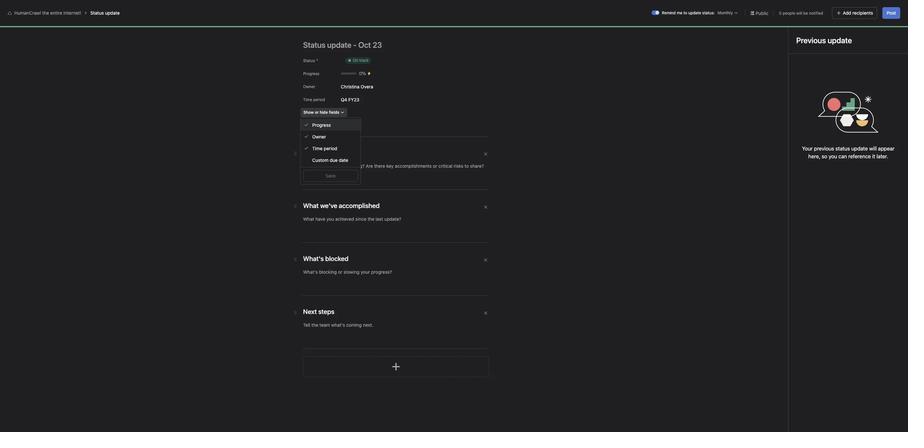 Task type: describe. For each thing, give the bounding box(es) containing it.
update up my
[[105, 10, 120, 16]]

what's for what's in my trial?
[[814, 5, 826, 10]]

my
[[107, 20, 113, 26]]

co button
[[868, 23, 877, 32]]

info
[[878, 5, 885, 10]]

will inside your previous status update will appear here, so you can reference it later.
[[870, 146, 878, 152]]

0
[[780, 11, 782, 15]]

appear
[[879, 146, 895, 152]]

left
[[801, 7, 807, 12]]

on track inside popup button
[[353, 58, 369, 63]]

me
[[677, 10, 683, 15]]

show or hide fields
[[304, 110, 340, 115]]

entire
[[50, 10, 62, 16]]

remind me to update status:
[[663, 10, 715, 15]]

0 people will be notified
[[780, 11, 824, 15]]

goals for sub-
[[412, 154, 423, 160]]

previous
[[815, 146, 835, 152]]

update left 'status:'
[[689, 10, 702, 15]]

Section title text field
[[303, 254, 349, 263]]

add billing info button
[[854, 3, 887, 12]]

the for entire
[[42, 10, 49, 16]]

q4
[[341, 97, 347, 102]]

goal's
[[484, 154, 497, 160]]

humancrawl the entire internet!
[[14, 10, 81, 16]]

2 section title text field from the top
[[303, 307, 335, 316]]

or inside connect relevant projects or portfolios "button"
[[405, 274, 409, 279]]

automatically
[[430, 154, 458, 160]]

home link
[[4, 20, 74, 30]]

1 section title text field from the top
[[303, 201, 380, 210]]

my
[[832, 5, 837, 10]]

0 vertical spatial progress
[[303, 71, 320, 76]]

0 horizontal spatial overa
[[361, 84, 374, 89]]

add for add billing info
[[857, 5, 865, 10]]

remove section image
[[484, 205, 488, 209]]

custom
[[313, 157, 329, 163]]

1 vertical spatial progress
[[313, 122, 331, 128]]

description
[[348, 203, 376, 209]]

0 vertical spatial time period
[[303, 97, 325, 102]]

home
[[17, 22, 29, 28]]

my workspace goals
[[107, 20, 149, 26]]

progress link
[[301, 119, 361, 131]]

a
[[423, 169, 425, 175]]

later.
[[877, 153, 889, 159]]

30
[[785, 7, 790, 12]]

here,
[[809, 153, 821, 159]]

connect for use sub-goals to automatically update this goal's progress.
[[404, 169, 422, 175]]

fields
[[329, 110, 340, 115]]

connect relevant projects or portfolios
[[355, 274, 428, 279]]

people
[[784, 11, 796, 15]]

humancrawl for humancrawl the entire internet!
[[107, 27, 144, 35]]

monthly button
[[717, 10, 740, 16]]

add billing info
[[857, 5, 885, 10]]

update left this
[[459, 154, 474, 160]]

this
[[475, 154, 483, 160]]

0 vertical spatial christina
[[341, 84, 360, 89]]

entire internet!
[[157, 27, 200, 35]]

1 vertical spatial to
[[425, 154, 429, 160]]

save button
[[303, 170, 358, 182]]

remind
[[663, 10, 676, 15]]

custom due date
[[313, 157, 348, 163]]

show or hide fields button
[[301, 108, 348, 117]]

humancrawl the entire internet! link
[[14, 10, 81, 16]]

1 horizontal spatial christina
[[364, 322, 382, 327]]

connect a sub-goal button
[[393, 166, 449, 178]]

can
[[839, 153, 848, 159]]

previous update
[[797, 36, 853, 45]]

portfolios
[[410, 274, 428, 279]]

owner link
[[301, 131, 361, 142]]

30 days left
[[785, 7, 807, 12]]

1 vertical spatial overa
[[383, 322, 395, 327]]

period inside time period link
[[324, 146, 338, 151]]

be
[[804, 11, 809, 15]]

the status?
[[371, 82, 403, 89]]

0 horizontal spatial will
[[797, 11, 803, 15]]

0 vertical spatial sub-
[[402, 154, 412, 160]]

status update
[[90, 10, 120, 16]]

custom due date link
[[301, 154, 361, 166]]

christina overa link
[[364, 322, 395, 327]]

what's the status?
[[348, 82, 403, 89]]

monthly
[[718, 10, 734, 15]]

open user profile image
[[351, 340, 361, 351]]

recipients
[[853, 10, 874, 16]]

progress.
[[498, 154, 518, 160]]

goals for workspace
[[138, 20, 149, 26]]

remove section image for 2nd section title text box from the top
[[484, 311, 488, 315]]

status for status update
[[90, 10, 104, 16]]

fy23
[[349, 97, 360, 102]]

my workspace goals link
[[107, 20, 149, 27]]

you
[[829, 153, 838, 159]]

1 vertical spatial time period
[[313, 146, 338, 151]]

save
[[326, 173, 336, 179]]

on track button
[[348, 94, 380, 106]]

humancrawl for humancrawl the entire internet!
[[14, 10, 41, 16]]

status for status *
[[303, 58, 315, 63]]

status
[[836, 146, 851, 152]]

1 vertical spatial christina overa
[[364, 322, 395, 327]]

so
[[823, 153, 828, 159]]

related work
[[348, 264, 380, 270]]

add recipients
[[844, 10, 874, 16]]



Task type: locate. For each thing, give the bounding box(es) containing it.
notified
[[810, 11, 824, 15]]

0 vertical spatial will
[[797, 11, 803, 15]]

2 vertical spatial remove section image
[[484, 311, 488, 315]]

1 vertical spatial what's
[[348, 82, 369, 89]]

0 vertical spatial on track
[[353, 58, 369, 63]]

sub- right a
[[426, 169, 436, 175]]

remove section image
[[484, 152, 488, 156], [484, 258, 488, 262], [484, 311, 488, 315]]

time period up "show"
[[303, 97, 325, 102]]

1 vertical spatial goals
[[412, 154, 423, 160]]

to right me
[[684, 10, 688, 15]]

on inside button
[[358, 97, 364, 102]]

the for entire internet!
[[146, 27, 155, 35]]

what's in my trial?
[[814, 5, 847, 10]]

1 horizontal spatial will
[[870, 146, 878, 152]]

time up custom
[[313, 146, 323, 151]]

christina
[[341, 84, 360, 89], [364, 322, 382, 327]]

1 vertical spatial status
[[303, 58, 315, 63]]

1 remove section image from the top
[[484, 152, 488, 156]]

time period
[[303, 97, 325, 102], [313, 146, 338, 151]]

progress down status *
[[303, 71, 320, 76]]

0 vertical spatial to
[[684, 10, 688, 15]]

use
[[393, 154, 401, 160]]

add report section image
[[391, 362, 402, 372]]

status
[[90, 10, 104, 16], [303, 58, 315, 63]]

goal
[[436, 169, 445, 175]]

show
[[304, 110, 314, 115]]

workspace
[[114, 20, 137, 26]]

days
[[791, 7, 800, 12]]

what's inside button
[[814, 5, 826, 10]]

connect inside button
[[404, 169, 422, 175]]

christina overa
[[341, 84, 374, 89], [364, 322, 395, 327]]

1 horizontal spatial sub-
[[426, 169, 436, 175]]

status *
[[303, 58, 318, 63]]

status left *
[[303, 58, 315, 63]]

1 vertical spatial section title text field
[[303, 307, 335, 316]]

update inside your previous status update will appear here, so you can reference it later.
[[852, 146, 869, 152]]

0 horizontal spatial to
[[425, 154, 429, 160]]

humancrawl down workspace
[[107, 27, 144, 35]]

owner
[[303, 84, 315, 89], [313, 134, 326, 139]]

remove section image for what's blocked text field
[[484, 258, 488, 262]]

owner up "show"
[[303, 84, 315, 89]]

connect for related work
[[355, 274, 371, 279]]

0 vertical spatial status
[[90, 10, 104, 16]]

1 horizontal spatial what's
[[814, 5, 826, 10]]

0 horizontal spatial goals
[[138, 20, 149, 26]]

1 vertical spatial christina
[[364, 322, 382, 327]]

0 horizontal spatial or
[[315, 110, 319, 115]]

*
[[317, 58, 318, 63]]

1 horizontal spatial status
[[303, 58, 315, 63]]

0 vertical spatial goals
[[138, 20, 149, 26]]

1 vertical spatial will
[[870, 146, 878, 152]]

connect relevant projects or portfolios button
[[346, 272, 431, 281]]

progress down show or hide fields
[[313, 122, 331, 128]]

will left be
[[797, 11, 803, 15]]

your previous status update will appear here, so you can reference it later.
[[803, 146, 895, 159]]

0 horizontal spatial what's
[[348, 82, 369, 89]]

2 remove section image from the top
[[484, 258, 488, 262]]

in
[[828, 5, 831, 10]]

0 vertical spatial christina overa
[[341, 84, 374, 89]]

humancrawl up the "home"
[[14, 10, 41, 16]]

what's in my trial? button
[[811, 3, 850, 12]]

connect down the related work
[[355, 274, 371, 279]]

0 vertical spatial time
[[303, 97, 312, 102]]

on
[[353, 58, 358, 63], [358, 97, 364, 102]]

or
[[315, 110, 319, 115], [405, 274, 409, 279]]

0 vertical spatial connect
[[404, 169, 422, 175]]

0 vertical spatial 0%
[[359, 71, 366, 76]]

add recipients button
[[833, 7, 878, 19]]

period up show or hide fields
[[314, 97, 325, 102]]

or right projects
[[405, 274, 409, 279]]

0 vertical spatial section title text field
[[303, 201, 380, 210]]

0% down on track button
[[357, 126, 367, 134]]

date
[[339, 157, 348, 163]]

update up reference
[[852, 146, 869, 152]]

post
[[888, 10, 897, 16]]

what's
[[814, 5, 826, 10], [348, 82, 369, 89]]

1 vertical spatial track
[[365, 97, 376, 102]]

what's for what's the status?
[[348, 82, 369, 89]]

it
[[873, 153, 876, 159]]

connect inside "button"
[[355, 274, 371, 279]]

what's up fy23
[[348, 82, 369, 89]]

track inside button
[[365, 97, 376, 102]]

hide
[[320, 110, 328, 115]]

1 vertical spatial owner
[[313, 134, 326, 139]]

on track button
[[341, 55, 376, 66]]

add for add recipients
[[844, 10, 852, 16]]

1 horizontal spatial overa
[[383, 322, 395, 327]]

share
[[888, 25, 898, 30]]

status right 'internet!'
[[90, 10, 104, 16]]

1 vertical spatial remove section image
[[484, 258, 488, 262]]

1 vertical spatial time
[[313, 146, 323, 151]]

1 horizontal spatial connect
[[404, 169, 422, 175]]

1 horizontal spatial time
[[313, 146, 323, 151]]

3 remove section image from the top
[[484, 311, 488, 315]]

will
[[797, 11, 803, 15], [870, 146, 878, 152]]

0 vertical spatial what's
[[814, 5, 826, 10]]

1 horizontal spatial humancrawl
[[107, 27, 144, 35]]

1 vertical spatial the
[[146, 27, 155, 35]]

1 vertical spatial or
[[405, 274, 409, 279]]

0 vertical spatial the
[[42, 10, 49, 16]]

to
[[684, 10, 688, 15], [425, 154, 429, 160]]

remove section image for summary text box on the left of the page
[[484, 152, 488, 156]]

on track inside button
[[358, 97, 376, 102]]

1 horizontal spatial or
[[405, 274, 409, 279]]

0 horizontal spatial connect
[[355, 274, 371, 279]]

1 vertical spatial sub-
[[426, 169, 436, 175]]

1 vertical spatial humancrawl
[[107, 27, 144, 35]]

public
[[756, 10, 769, 16]]

0 horizontal spatial humancrawl
[[14, 10, 41, 16]]

connect a sub-goal
[[404, 169, 445, 175]]

to up connect a sub-goal
[[425, 154, 429, 160]]

or inside show or hide fields dropdown button
[[315, 110, 319, 115]]

status:
[[703, 10, 715, 15]]

track up "what's the status?"
[[360, 58, 369, 63]]

progress
[[303, 71, 320, 76], [313, 122, 331, 128]]

add
[[857, 5, 865, 10], [844, 10, 852, 16]]

goals up connect a sub-goal button
[[412, 154, 423, 160]]

goals
[[138, 20, 149, 26], [412, 154, 423, 160]]

1 vertical spatial on
[[358, 97, 364, 102]]

0 horizontal spatial christina
[[341, 84, 360, 89]]

connect left a
[[404, 169, 422, 175]]

owner up summary text box on the left of the page
[[313, 134, 326, 139]]

Section title text field
[[303, 201, 380, 210], [303, 307, 335, 316]]

period down owner link
[[324, 146, 338, 151]]

track down "what's the status?"
[[365, 97, 376, 102]]

on track down "what's the status?"
[[358, 97, 376, 102]]

humancrawl
[[14, 10, 41, 16], [107, 27, 144, 35]]

on up "what's the status?"
[[353, 58, 358, 63]]

0 vertical spatial humancrawl
[[14, 10, 41, 16]]

0 horizontal spatial add
[[844, 10, 852, 16]]

0 vertical spatial period
[[314, 97, 325, 102]]

due
[[330, 157, 338, 163]]

post button
[[883, 7, 901, 19]]

1 vertical spatial on track
[[358, 97, 376, 102]]

Title of update text field
[[303, 38, 499, 52]]

reference
[[849, 153, 872, 159]]

track inside popup button
[[360, 58, 369, 63]]

switch
[[652, 10, 660, 15]]

0 vertical spatial remove section image
[[484, 152, 488, 156]]

humancrawl the entire internet!
[[107, 27, 200, 35]]

0 vertical spatial owner
[[303, 84, 315, 89]]

0 horizontal spatial status
[[90, 10, 104, 16]]

billing
[[866, 5, 877, 10]]

q4 fy23
[[341, 97, 360, 102]]

0 vertical spatial track
[[360, 58, 369, 63]]

1 horizontal spatial goals
[[412, 154, 423, 160]]

sub- inside button
[[426, 169, 436, 175]]

1 vertical spatial connect
[[355, 274, 371, 279]]

on track up "what's the status?"
[[353, 58, 369, 63]]

time inside time period link
[[313, 146, 323, 151]]

0 vertical spatial on
[[353, 58, 358, 63]]

goals up humancrawl the entire internet!
[[138, 20, 149, 26]]

0 horizontal spatial time
[[303, 97, 312, 102]]

1 vertical spatial 0%
[[357, 126, 367, 134]]

time
[[303, 97, 312, 102], [313, 146, 323, 151]]

use sub-goals to automatically update this goal's progress.
[[393, 154, 518, 160]]

or left hide
[[315, 110, 319, 115]]

0% down on track popup button
[[359, 71, 366, 76]]

0 horizontal spatial the
[[42, 10, 49, 16]]

0 horizontal spatial sub-
[[402, 154, 412, 160]]

on inside popup button
[[353, 58, 358, 63]]

internet!
[[64, 10, 81, 16]]

1 horizontal spatial the
[[146, 27, 155, 35]]

0 vertical spatial or
[[315, 110, 319, 115]]

list box
[[378, 3, 534, 13]]

time period up custom
[[313, 146, 338, 151]]

will up 'it'
[[870, 146, 878, 152]]

the
[[42, 10, 49, 16], [146, 27, 155, 35]]

0%
[[359, 71, 366, 76], [357, 126, 367, 134]]

trial?
[[838, 5, 847, 10]]

connect
[[404, 169, 422, 175], [355, 274, 371, 279]]

share button
[[880, 23, 901, 32]]

projects
[[388, 274, 404, 279]]

the down my workspace goals link
[[146, 27, 155, 35]]

1 vertical spatial period
[[324, 146, 338, 151]]

the left entire
[[42, 10, 49, 16]]

sub-
[[402, 154, 412, 160], [426, 169, 436, 175]]

sub- right use
[[402, 154, 412, 160]]

1 horizontal spatial to
[[684, 10, 688, 15]]

1 horizontal spatial add
[[857, 5, 865, 10]]

time period link
[[301, 142, 361, 154]]

what's up notified
[[814, 5, 826, 10]]

on right q4
[[358, 97, 364, 102]]

Section title text field
[[303, 148, 332, 157]]

time up "show"
[[303, 97, 312, 102]]

your
[[803, 146, 813, 152]]

Goal name text field
[[343, 50, 644, 73]]

co
[[869, 25, 875, 30]]

0 vertical spatial overa
[[361, 84, 374, 89]]

relevant
[[372, 274, 387, 279]]



Task type: vqa. For each thing, say whether or not it's contained in the screenshot.
of
no



